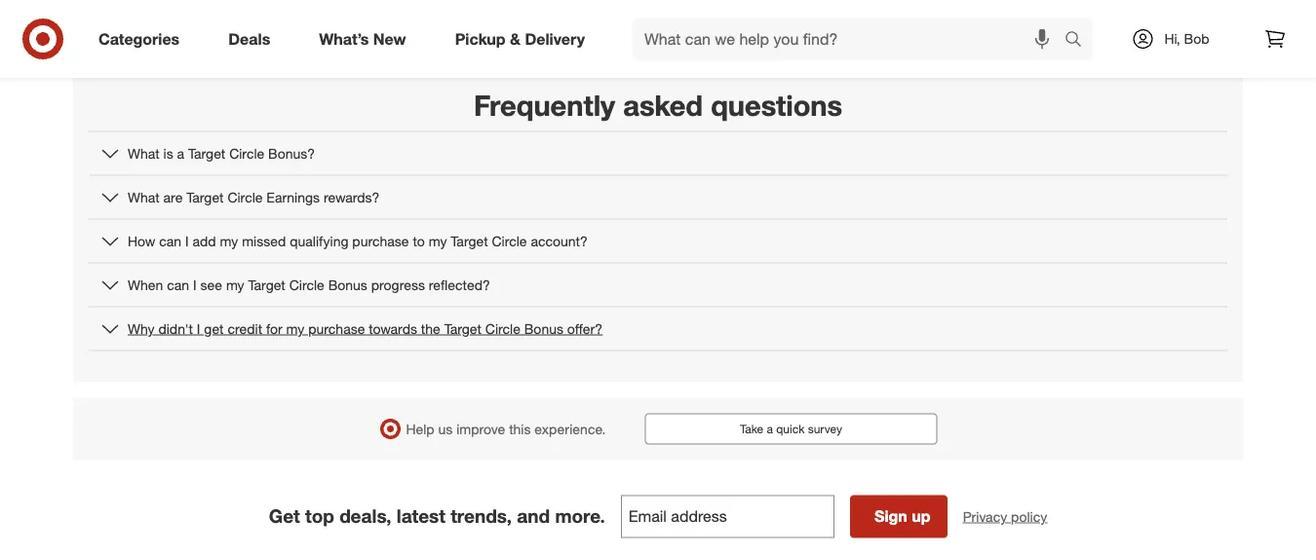 Task type: vqa. For each thing, say whether or not it's contained in the screenshot.
missed
yes



Task type: describe. For each thing, give the bounding box(es) containing it.
privacy
[[963, 508, 1008, 526]]

what are target circle earnings rewards?
[[128, 189, 380, 206]]

hi, bob
[[1165, 30, 1210, 47]]

add
[[193, 232, 216, 250]]

my right 'to'
[[429, 232, 447, 250]]

my right add
[[220, 232, 238, 250]]

top
[[305, 506, 334, 528]]

how
[[128, 232, 155, 250]]

take a quick survey button
[[645, 414, 938, 445]]

target right is
[[188, 145, 226, 162]]

i for get
[[197, 320, 200, 337]]

deals link
[[212, 18, 295, 60]]

a inside dropdown button
[[177, 145, 184, 162]]

didn't
[[158, 320, 193, 337]]

pickup
[[455, 29, 506, 48]]

target down missed
[[248, 276, 286, 293]]

help us improve this experience.
[[406, 421, 606, 438]]

new
[[373, 29, 406, 48]]

can for how
[[159, 232, 182, 250]]

deals,
[[340, 506, 392, 528]]

when can i see my target circle bonus progress reflected? button
[[89, 264, 1228, 307]]

categories link
[[82, 18, 204, 60]]

improve
[[457, 421, 505, 438]]

what is a target circle bonus?
[[128, 145, 315, 162]]

target up the reflected?
[[451, 232, 488, 250]]

how can i add my missed qualifying purchase to my target circle account?
[[128, 232, 588, 250]]

what is a target circle bonus? button
[[89, 132, 1228, 175]]

what's new
[[319, 29, 406, 48]]

&
[[510, 29, 521, 48]]

when
[[128, 276, 163, 293]]

rewards?
[[324, 189, 380, 206]]

circle up what are target circle earnings rewards?
[[229, 145, 264, 162]]

purchase for towards
[[308, 320, 365, 337]]

credit
[[228, 320, 262, 337]]

circle up missed
[[228, 189, 263, 206]]

qualifying
[[290, 232, 349, 250]]

see
[[200, 276, 222, 293]]

why
[[128, 320, 155, 337]]

circle inside dropdown button
[[485, 320, 521, 337]]

deals
[[228, 29, 270, 48]]

purchase for to
[[352, 232, 409, 250]]

bonus inside dropdown button
[[524, 320, 564, 337]]

frequently
[[474, 88, 616, 123]]

up
[[912, 507, 931, 526]]

the
[[421, 320, 441, 337]]

offer?
[[567, 320, 603, 337]]

this
[[509, 421, 531, 438]]

circle down qualifying
[[289, 276, 324, 293]]

get top deals, latest trends, and more.
[[269, 506, 605, 528]]

frequently asked questions
[[474, 88, 843, 123]]

privacy policy
[[963, 508, 1048, 526]]

for
[[266, 320, 283, 337]]

sign
[[875, 507, 908, 526]]

what are target circle earnings rewards? button
[[89, 176, 1228, 219]]

take
[[740, 422, 764, 437]]

is
[[163, 145, 173, 162]]

quick
[[776, 422, 805, 437]]

categories
[[98, 29, 180, 48]]

experience.
[[535, 421, 606, 438]]

latest
[[397, 506, 446, 528]]



Task type: locate. For each thing, give the bounding box(es) containing it.
help
[[406, 421, 435, 438]]

i for see
[[193, 276, 197, 293]]

i left "get"
[[197, 320, 200, 337]]

a
[[177, 145, 184, 162], [767, 422, 773, 437]]

can right how
[[159, 232, 182, 250]]

progress
[[371, 276, 425, 293]]

0 vertical spatial can
[[159, 232, 182, 250]]

0 horizontal spatial a
[[177, 145, 184, 162]]

1 what from the top
[[128, 145, 160, 162]]

trends,
[[451, 506, 512, 528]]

i left add
[[185, 232, 189, 250]]

what left is
[[128, 145, 160, 162]]

why didn't i get credit for my purchase towards the target circle bonus offer?
[[128, 320, 603, 337]]

my inside "why didn't i get credit for my purchase towards the target circle bonus offer?" dropdown button
[[286, 320, 305, 337]]

policy
[[1011, 508, 1048, 526]]

towards
[[369, 320, 417, 337]]

None text field
[[621, 496, 835, 539]]

how can i add my missed qualifying purchase to my target circle account? button
[[89, 220, 1228, 263]]

circle down the reflected?
[[485, 320, 521, 337]]

what left are on the left top of the page
[[128, 189, 160, 206]]

delivery
[[525, 29, 585, 48]]

questions
[[711, 88, 843, 123]]

bonus?
[[268, 145, 315, 162]]

purchase down the when can i see my target circle bonus progress reflected?
[[308, 320, 365, 337]]

i inside dropdown button
[[197, 320, 200, 337]]

search
[[1056, 31, 1103, 50]]

target inside dropdown button
[[444, 320, 482, 337]]

bob
[[1184, 30, 1210, 47]]

reflected?
[[429, 276, 490, 293]]

pickup & delivery link
[[438, 18, 610, 60]]

bonus
[[328, 276, 367, 293], [524, 320, 564, 337]]

circle left account?
[[492, 232, 527, 250]]

i
[[185, 232, 189, 250], [193, 276, 197, 293], [197, 320, 200, 337]]

take a quick survey
[[740, 422, 843, 437]]

missed
[[242, 232, 286, 250]]

get
[[269, 506, 300, 528]]

what's
[[319, 29, 369, 48]]

a right take
[[767, 422, 773, 437]]

us
[[438, 421, 453, 438]]

circle
[[229, 145, 264, 162], [228, 189, 263, 206], [492, 232, 527, 250], [289, 276, 324, 293], [485, 320, 521, 337]]

1 horizontal spatial bonus
[[524, 320, 564, 337]]

search button
[[1056, 18, 1103, 64]]

can for when
[[167, 276, 189, 293]]

can right 'when'
[[167, 276, 189, 293]]

more.
[[555, 506, 605, 528]]

sign up button
[[850, 496, 948, 539]]

what for what is a target circle bonus?
[[128, 145, 160, 162]]

are
[[163, 189, 183, 206]]

my inside when can i see my target circle bonus progress reflected? dropdown button
[[226, 276, 244, 293]]

0 vertical spatial purchase
[[352, 232, 409, 250]]

purchase inside how can i add my missed qualifying purchase to my target circle account? dropdown button
[[352, 232, 409, 250]]

purchase
[[352, 232, 409, 250], [308, 320, 365, 337]]

1 vertical spatial purchase
[[308, 320, 365, 337]]

why didn't i get credit for my purchase towards the target circle bonus offer? button
[[89, 308, 1228, 350]]

0 vertical spatial bonus
[[328, 276, 367, 293]]

bonus down the 'how can i add my missed qualifying purchase to my target circle account?'
[[328, 276, 367, 293]]

get
[[204, 320, 224, 337]]

bonus left offer?
[[524, 320, 564, 337]]

pickup & delivery
[[455, 29, 585, 48]]

what
[[128, 145, 160, 162], [128, 189, 160, 206]]

sign up
[[875, 507, 931, 526]]

i left see
[[193, 276, 197, 293]]

a inside button
[[767, 422, 773, 437]]

0 vertical spatial a
[[177, 145, 184, 162]]

my
[[220, 232, 238, 250], [429, 232, 447, 250], [226, 276, 244, 293], [286, 320, 305, 337]]

0 vertical spatial i
[[185, 232, 189, 250]]

0 horizontal spatial bonus
[[328, 276, 367, 293]]

when can i see my target circle bonus progress reflected?
[[128, 276, 490, 293]]

a right is
[[177, 145, 184, 162]]

1 vertical spatial i
[[193, 276, 197, 293]]

What can we help you find? suggestions appear below search field
[[633, 18, 1070, 60]]

target right are on the left top of the page
[[186, 189, 224, 206]]

2 what from the top
[[128, 189, 160, 206]]

and
[[517, 506, 550, 528]]

purchase inside "why didn't i get credit for my purchase towards the target circle bonus offer?" dropdown button
[[308, 320, 365, 337]]

asked
[[623, 88, 703, 123]]

can
[[159, 232, 182, 250], [167, 276, 189, 293]]

1 horizontal spatial a
[[767, 422, 773, 437]]

1 vertical spatial what
[[128, 189, 160, 206]]

bonus inside dropdown button
[[328, 276, 367, 293]]

what's new link
[[303, 18, 431, 60]]

account?
[[531, 232, 588, 250]]

my right see
[[226, 276, 244, 293]]

i for add
[[185, 232, 189, 250]]

target
[[188, 145, 226, 162], [186, 189, 224, 206], [451, 232, 488, 250], [248, 276, 286, 293], [444, 320, 482, 337]]

what for what are target circle earnings rewards?
[[128, 189, 160, 206]]

target right the
[[444, 320, 482, 337]]

privacy policy link
[[963, 507, 1048, 527]]

hi,
[[1165, 30, 1181, 47]]

0 vertical spatial what
[[128, 145, 160, 162]]

1 vertical spatial a
[[767, 422, 773, 437]]

survey
[[808, 422, 843, 437]]

1 vertical spatial bonus
[[524, 320, 564, 337]]

1 vertical spatial can
[[167, 276, 189, 293]]

my right the for
[[286, 320, 305, 337]]

to
[[413, 232, 425, 250]]

earnings
[[267, 189, 320, 206]]

2 vertical spatial i
[[197, 320, 200, 337]]

purchase left 'to'
[[352, 232, 409, 250]]



